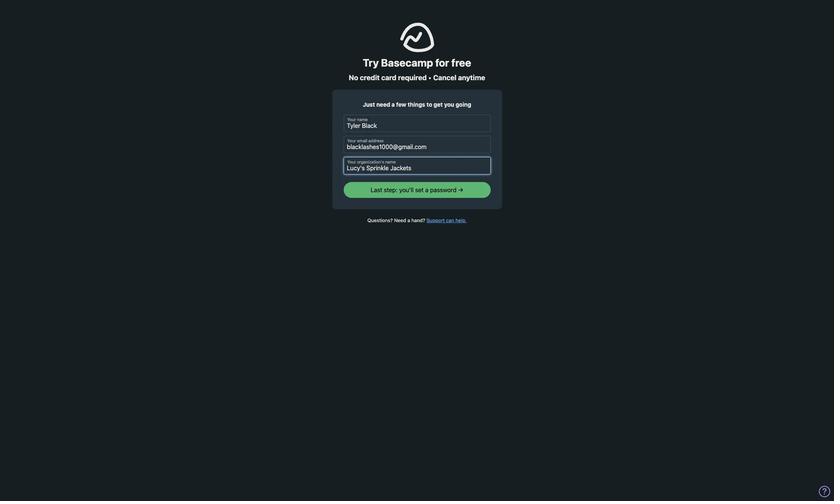 Task type: describe. For each thing, give the bounding box(es) containing it.
organization's
[[357, 160, 384, 165]]

card
[[381, 74, 397, 82]]

no
[[349, 74, 358, 82]]

going
[[456, 101, 471, 108]]

support
[[427, 218, 445, 224]]

few
[[396, 101, 406, 108]]

Your email address email field
[[344, 136, 491, 154]]

free
[[452, 56, 471, 69]]

required
[[398, 74, 427, 82]]

your for your email address
[[347, 139, 356, 144]]

try
[[363, 56, 379, 69]]

hand?
[[412, 218, 425, 224]]

a for few
[[392, 101, 395, 108]]

need
[[394, 218, 406, 224]]

Your organization's name text field
[[344, 158, 491, 175]]

a inside last step: you'll set a password → button
[[425, 187, 429, 194]]

credit
[[360, 74, 380, 82]]

your organization's name
[[347, 160, 396, 165]]

can
[[446, 218, 454, 224]]

0 vertical spatial name
[[357, 118, 368, 122]]

just
[[363, 101, 375, 108]]



Task type: locate. For each thing, give the bounding box(es) containing it.
your left organization's
[[347, 160, 356, 165]]

a right set
[[425, 187, 429, 194]]

you'll
[[399, 187, 414, 194]]

get
[[434, 101, 443, 108]]

for
[[436, 56, 449, 69]]

last step: you'll set a password →
[[371, 187, 464, 194]]

name
[[357, 118, 368, 122], [385, 160, 396, 165]]

anytime
[[458, 74, 485, 82]]

a
[[392, 101, 395, 108], [425, 187, 429, 194], [408, 218, 410, 224]]

•
[[428, 74, 432, 82]]

need
[[377, 101, 390, 108]]

1 vertical spatial a
[[425, 187, 429, 194]]

questions?
[[368, 218, 393, 224]]

help.
[[456, 218, 467, 224]]

3 your from the top
[[347, 160, 356, 165]]

no credit card required • cancel anytime
[[349, 74, 485, 82]]

2 your from the top
[[347, 139, 356, 144]]

email
[[357, 139, 367, 144]]

1 vertical spatial name
[[385, 160, 396, 165]]

to
[[427, 101, 432, 108]]

name down just
[[357, 118, 368, 122]]

1 horizontal spatial name
[[385, 160, 396, 165]]

a left few
[[392, 101, 395, 108]]

0 vertical spatial your
[[347, 118, 356, 122]]

step:
[[384, 187, 398, 194]]

you
[[444, 101, 454, 108]]

2 vertical spatial your
[[347, 160, 356, 165]]

0 horizontal spatial name
[[357, 118, 368, 122]]

Your name text field
[[344, 115, 491, 132]]

just need a few things to get you going
[[363, 101, 471, 108]]

your left email
[[347, 139, 356, 144]]

your name
[[347, 118, 368, 122]]

try basecamp for free
[[363, 56, 471, 69]]

a for hand?
[[408, 218, 410, 224]]

0 horizontal spatial a
[[392, 101, 395, 108]]

last step: you'll set a password → button
[[344, 183, 491, 198]]

name right organization's
[[385, 160, 396, 165]]

1 vertical spatial your
[[347, 139, 356, 144]]

1 horizontal spatial a
[[408, 218, 410, 224]]

questions? need a hand? support can help.
[[368, 218, 467, 224]]

your up your email address
[[347, 118, 356, 122]]

2 horizontal spatial a
[[425, 187, 429, 194]]

1 your from the top
[[347, 118, 356, 122]]

a right 'need'
[[408, 218, 410, 224]]

0 vertical spatial a
[[392, 101, 395, 108]]

2 vertical spatial a
[[408, 218, 410, 224]]

your for your name
[[347, 118, 356, 122]]

your for your organization's name
[[347, 160, 356, 165]]

your
[[347, 118, 356, 122], [347, 139, 356, 144], [347, 160, 356, 165]]

last
[[371, 187, 382, 194]]

cancel
[[433, 74, 457, 82]]

your email address
[[347, 139, 384, 144]]

set
[[415, 187, 424, 194]]

support can help. link
[[427, 218, 467, 224]]

address
[[368, 139, 384, 144]]

→
[[458, 187, 464, 194]]

password
[[430, 187, 457, 194]]

basecamp
[[381, 56, 433, 69]]

things
[[408, 101, 425, 108]]



Task type: vqa. For each thing, say whether or not it's contained in the screenshot.
2nd Your from the bottom
yes



